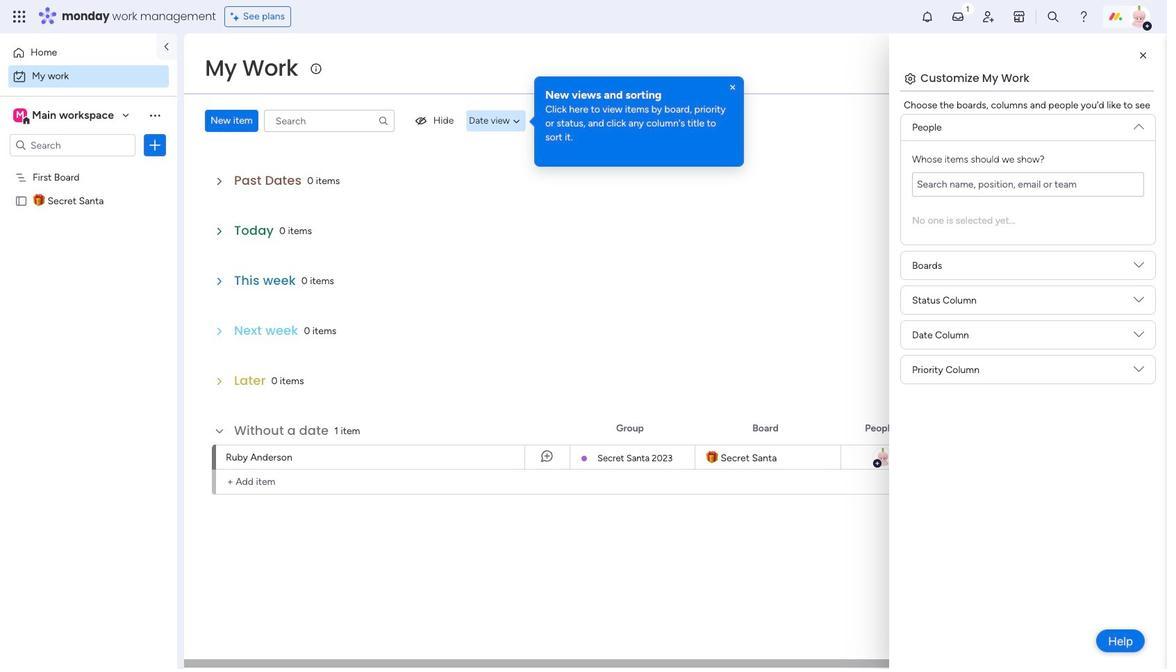Task type: describe. For each thing, give the bounding box(es) containing it.
help image
[[1077, 10, 1091, 24]]

Search name, position, email or team text field
[[912, 172, 1144, 197]]

notifications image
[[921, 10, 935, 24]]

public board image
[[15, 194, 28, 207]]

1 vertical spatial option
[[8, 65, 169, 88]]

1 dapulse dropdown down arrow image from the top
[[1134, 260, 1144, 276]]

3 dapulse dropdown down arrow image from the top
[[1134, 364, 1144, 380]]

see plans image
[[231, 9, 243, 24]]

0 vertical spatial option
[[8, 42, 148, 64]]

Search in workspace field
[[29, 137, 116, 153]]

workspace selection element
[[13, 107, 116, 125]]

1 image
[[962, 1, 974, 16]]

invite members image
[[982, 10, 996, 24]]



Task type: vqa. For each thing, say whether or not it's contained in the screenshot.
MARKETPLACE ARROW RIGHT icon on the top of the page
no



Task type: locate. For each thing, give the bounding box(es) containing it.
1 horizontal spatial ruby anderson image
[[1129, 6, 1151, 28]]

None search field
[[264, 110, 395, 132]]

ruby anderson image
[[1129, 6, 1151, 28], [872, 447, 893, 468]]

dapulse dropdown down arrow image
[[1134, 260, 1144, 276], [1134, 295, 1144, 310], [1134, 364, 1144, 380]]

0 vertical spatial dapulse dropdown down arrow image
[[1134, 116, 1144, 132]]

0 horizontal spatial ruby anderson image
[[872, 447, 893, 468]]

None text field
[[912, 172, 1144, 197]]

0 vertical spatial ruby anderson image
[[1129, 6, 1151, 28]]

search everything image
[[1047, 10, 1060, 24]]

0 vertical spatial dapulse dropdown down arrow image
[[1134, 260, 1144, 276]]

dapulse dropdown down arrow image
[[1134, 116, 1144, 132], [1134, 329, 1144, 345]]

1 dapulse dropdown down arrow image from the top
[[1134, 116, 1144, 132]]

monday marketplace image
[[1012, 10, 1026, 24]]

2 dapulse dropdown down arrow image from the top
[[1134, 295, 1144, 310]]

main content
[[184, 33, 1167, 669]]

workspace options image
[[148, 108, 162, 122]]

2 vertical spatial option
[[0, 164, 177, 167]]

2 vertical spatial dapulse dropdown down arrow image
[[1134, 364, 1144, 380]]

select product image
[[13, 10, 26, 24]]

2 dapulse dropdown down arrow image from the top
[[1134, 329, 1144, 345]]

1 vertical spatial dapulse dropdown down arrow image
[[1134, 295, 1144, 310]]

1 vertical spatial ruby anderson image
[[872, 447, 893, 468]]

heading
[[545, 88, 733, 103]]

search image
[[378, 115, 389, 126]]

Filter dashboard by text search field
[[264, 110, 395, 132]]

workspace image
[[13, 108, 27, 123]]

update feed image
[[951, 10, 965, 24]]

option
[[8, 42, 148, 64], [8, 65, 169, 88], [0, 164, 177, 167]]

list box
[[0, 162, 177, 400]]

close image
[[728, 82, 739, 93]]

options image
[[148, 138, 162, 152]]

1 vertical spatial dapulse dropdown down arrow image
[[1134, 329, 1144, 345]]



